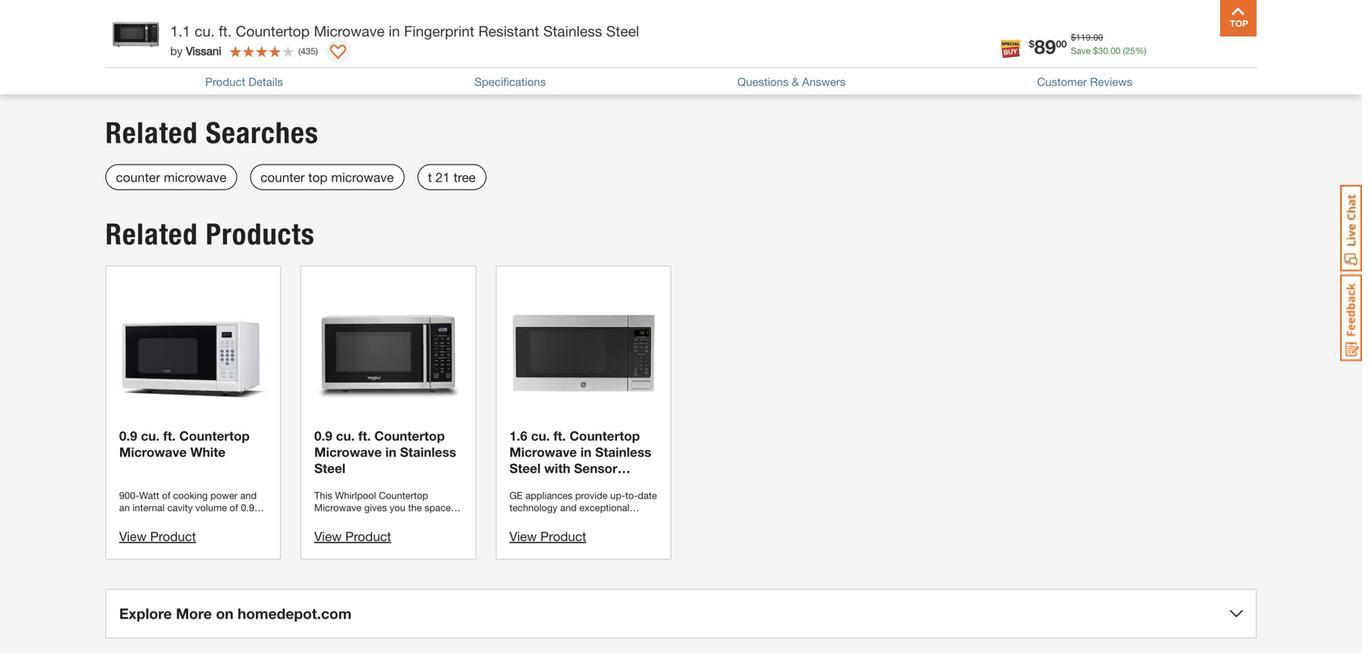 Task type: locate. For each thing, give the bounding box(es) containing it.
0 horizontal spatial 0.9
[[119, 428, 137, 443]]

microwave
[[164, 170, 227, 185], [331, 170, 394, 185]]

stainless inside 0.9 cu. ft. countertop microwave in stainless steel
[[400, 444, 456, 460]]

searches
[[206, 115, 319, 151]]

1 horizontal spatial counter
[[261, 170, 305, 185]]

00 right 30
[[1111, 45, 1121, 56]]

1 vertical spatial .
[[1108, 45, 1111, 56]]

counter for counter microwave
[[116, 170, 160, 185]]

2 counter from the left
[[261, 170, 305, 185]]

1 horizontal spatial 1
[[1202, 65, 1210, 82]]

1.1 cu. ft. countertop microwave in fingerprint resistant stainless steel
[[170, 22, 639, 40]]

0 horizontal spatial view product link
[[119, 529, 196, 544]]

0.9 for 0.9 cu. ft. countertop microwave white
[[119, 428, 137, 443]]

steel
[[606, 22, 639, 40], [314, 460, 346, 476], [510, 461, 541, 476]]

related
[[105, 115, 198, 151], [105, 217, 198, 252]]

counter microwave link
[[105, 164, 237, 190]]

$ for 119
[[1071, 32, 1076, 43]]

display image
[[330, 45, 346, 61]]

1.1
[[170, 22, 191, 40]]

related up counter microwave
[[105, 115, 198, 151]]

0 horizontal spatial counter
[[116, 170, 160, 185]]

fingerprint
[[404, 22, 475, 40]]

2 view product from the left
[[314, 529, 391, 544]]

1 right this is the first slide icon on the top of page
[[1189, 65, 1197, 82]]

2 horizontal spatial view product link
[[510, 529, 587, 544]]

microwave inside 0.9 cu. ft. countertop microwave in stainless steel
[[314, 444, 382, 460]]

related down counter microwave
[[105, 217, 198, 252]]

customer reviews button
[[1038, 73, 1133, 90], [1038, 73, 1133, 90]]

microwave for 1.1 cu. ft. countertop microwave in fingerprint resistant stainless steel
[[314, 22, 385, 40]]

counter microwave
[[116, 170, 227, 185]]

1 horizontal spatial 0.9
[[314, 428, 332, 443]]

explore
[[119, 605, 172, 622]]

0.9 cu. ft. countertop microwave white image
[[119, 279, 267, 428]]

resistant
[[479, 22, 539, 40]]

view product link for 1.6 cu. ft. countertop microwave in stainless steel with sensor cooking
[[510, 529, 587, 544]]

countertop for 0.9 cu. ft. countertop microwave in stainless steel
[[375, 428, 445, 443]]

product
[[205, 75, 245, 88], [150, 529, 196, 544], [345, 529, 391, 544], [541, 529, 587, 544]]

specifications
[[475, 75, 546, 88]]

1 horizontal spatial (
[[575, 17, 577, 28]]

counter inside 'link'
[[116, 170, 160, 185]]

cu.
[[195, 22, 215, 40], [141, 428, 160, 443], [336, 428, 355, 443], [531, 428, 550, 443]]

3 view product from the left
[[510, 529, 587, 544]]

0 horizontal spatial view product
[[119, 529, 196, 544]]

1.6 cu. ft. countertop microwave in stainless steel with sensor cooking link
[[510, 279, 658, 492]]

435
[[301, 46, 316, 56]]

3 view product link from the left
[[510, 529, 587, 544]]

$ up save
[[1071, 32, 1076, 43]]

0 horizontal spatial view
[[119, 529, 147, 544]]

00 left save
[[1056, 38, 1067, 49]]

microwave for 1.6 cu. ft. countertop microwave in stainless steel with sensor cooking
[[510, 444, 577, 460]]

2 related from the top
[[105, 217, 198, 252]]

questions & answers button
[[738, 73, 846, 90], [738, 73, 846, 90]]

0 horizontal spatial 00
[[1056, 38, 1067, 49]]

questions & answers
[[738, 75, 846, 88]]

product for 1.6 cu. ft. countertop microwave in stainless steel with sensor cooking
[[541, 529, 587, 544]]

0 vertical spatial .
[[1091, 32, 1094, 43]]

view product for 0.9 cu. ft. countertop microwave white
[[119, 529, 196, 544]]

0 horizontal spatial microwave
[[164, 170, 227, 185]]

answers
[[802, 75, 846, 88]]

0.9
[[119, 428, 137, 443], [314, 428, 332, 443]]

1 microwave from the left
[[164, 170, 227, 185]]

vissani
[[186, 44, 221, 58]]

1
[[1189, 65, 1197, 82], [1202, 65, 1210, 82]]

save
[[1071, 45, 1091, 56]]

view
[[119, 529, 147, 544], [314, 529, 342, 544], [510, 529, 537, 544]]

customer
[[1038, 75, 1087, 88]]

cu. inside 0.9 cu. ft. countertop microwave white
[[141, 428, 160, 443]]

( left the %)
[[1123, 45, 1126, 56]]

steel inside 0.9 cu. ft. countertop microwave in stainless steel
[[314, 460, 346, 476]]

stainless
[[543, 22, 602, 40], [400, 444, 456, 460], [595, 444, 652, 460]]

1 vertical spatial related
[[105, 217, 198, 252]]

view for 0.9 cu. ft. countertop microwave white
[[119, 529, 147, 544]]

2 horizontal spatial $
[[1094, 45, 1099, 56]]

microwave inside 1.6 cu. ft. countertop microwave in stainless steel with sensor cooking
[[510, 444, 577, 460]]

view for 1.6 cu. ft. countertop microwave in stainless steel with sensor cooking
[[510, 529, 537, 544]]

countertop inside 0.9 cu. ft. countertop microwave white
[[179, 428, 250, 443]]

steel inside 1.6 cu. ft. countertop microwave in stainless steel with sensor cooking
[[510, 461, 541, 476]]

counter top microwave
[[261, 170, 394, 185]]

with
[[544, 461, 571, 476]]

cu. inside 0.9 cu. ft. countertop microwave in stainless steel
[[336, 428, 355, 443]]

4 / 4 image
[[699, 15, 761, 27]]

specifications button
[[475, 73, 546, 90], [475, 73, 546, 90]]

1 horizontal spatial view product link
[[314, 529, 391, 544]]

00
[[1094, 32, 1104, 43], [1056, 38, 1067, 49], [1111, 45, 1121, 56]]

00 up 30
[[1094, 32, 1104, 43]]

ft. inside 0.9 cu. ft. countertop microwave in stainless steel
[[358, 428, 371, 443]]

counter
[[116, 170, 160, 185], [261, 170, 305, 185]]

( for ( 435 )
[[298, 46, 301, 56]]

countertop inside 1.6 cu. ft. countertop microwave in stainless steel with sensor cooking
[[570, 428, 640, 443]]

product details
[[205, 75, 283, 88]]

1 horizontal spatial view
[[314, 529, 342, 544]]

product details button
[[205, 73, 283, 90], [205, 73, 283, 90]]

( right resistant
[[575, 17, 577, 28]]

) left the display image
[[316, 46, 318, 56]]

by vissani
[[170, 44, 221, 58]]

3 view from the left
[[510, 529, 537, 544]]

1 left this is the last slide icon
[[1202, 65, 1210, 82]]

ft. for 1.6 cu. ft. countertop microwave in stainless steel with sensor cooking
[[554, 428, 566, 443]]

$ 119 . 00 save $ 30 . 00 ( 25 %)
[[1071, 32, 1147, 56]]

countertop inside 0.9 cu. ft. countertop microwave in stainless steel
[[375, 428, 445, 443]]

view product link for 0.9 cu. ft. countertop microwave in stainless steel
[[314, 529, 391, 544]]

1 horizontal spatial $
[[1071, 32, 1076, 43]]

2 view product link from the left
[[314, 529, 391, 544]]

0.9 inside 0.9 cu. ft. countertop microwave white
[[119, 428, 137, 443]]

0 horizontal spatial steel
[[314, 460, 346, 476]]

1 horizontal spatial microwave
[[331, 170, 394, 185]]

more
[[176, 605, 212, 622]]

related for related products
[[105, 217, 198, 252]]

( 435 )
[[298, 46, 318, 56]]

t 21 tree link
[[418, 164, 486, 190]]

0 horizontal spatial $
[[1029, 38, 1035, 49]]

1.6 cu. ft. countertop microwave in stainless steel with sensor cooking image
[[510, 279, 658, 428]]

1 horizontal spatial view product
[[314, 529, 391, 544]]

1 view from the left
[[119, 529, 147, 544]]

countertop
[[236, 22, 310, 40], [179, 428, 250, 443], [375, 428, 445, 443], [570, 428, 640, 443]]

( left the display image
[[298, 46, 301, 56]]

t 21 tree
[[428, 170, 476, 185]]

stainless inside 1.6 cu. ft. countertop microwave in stainless steel with sensor cooking
[[595, 444, 652, 460]]

1 related from the top
[[105, 115, 198, 151]]

0 vertical spatial related
[[105, 115, 198, 151]]

countertop for 0.9 cu. ft. countertop microwave white
[[179, 428, 250, 443]]

cooking
[[510, 477, 562, 492]]

2 horizontal spatial view
[[510, 529, 537, 544]]

microwave inside 0.9 cu. ft. countertop microwave white
[[119, 444, 187, 460]]

cu. inside 1.6 cu. ft. countertop microwave in stainless steel with sensor cooking
[[531, 428, 550, 443]]

$
[[1071, 32, 1076, 43], [1029, 38, 1035, 49], [1094, 45, 1099, 56]]

0 horizontal spatial (
[[298, 46, 301, 56]]

(
[[575, 17, 577, 28], [1123, 45, 1126, 56], [298, 46, 301, 56]]

view for 0.9 cu. ft. countertop microwave in stainless steel
[[314, 529, 342, 544]]

microwave
[[314, 22, 385, 40], [119, 444, 187, 460], [314, 444, 382, 460], [510, 444, 577, 460]]

2 0.9 from the left
[[314, 428, 332, 443]]

view product
[[119, 529, 196, 544], [314, 529, 391, 544], [510, 529, 587, 544]]

$ inside $ 89 00
[[1029, 38, 1035, 49]]

$ right save
[[1094, 45, 1099, 56]]

ft. inside 0.9 cu. ft. countertop microwave white
[[163, 428, 176, 443]]

$ 89 00
[[1029, 35, 1067, 58]]

in
[[389, 22, 400, 40], [386, 444, 397, 460], [581, 444, 592, 460]]

in inside 1.6 cu. ft. countertop microwave in stainless steel with sensor cooking
[[581, 444, 592, 460]]

product for 0.9 cu. ft. countertop microwave white
[[150, 529, 196, 544]]

89
[[1035, 35, 1056, 58]]

ft. inside 1.6 cu. ft. countertop microwave in stainless steel with sensor cooking
[[554, 428, 566, 443]]

2 view from the left
[[314, 529, 342, 544]]

counter top microwave link
[[250, 164, 405, 190]]

microwave down related searches at the left of page
[[164, 170, 227, 185]]

1 horizontal spatial .
[[1108, 45, 1111, 56]]

1 0.9 from the left
[[119, 428, 137, 443]]

view product link
[[119, 529, 196, 544], [314, 529, 391, 544], [510, 529, 587, 544]]

stainless for 1.6 cu. ft. countertop microwave in stainless steel with sensor cooking
[[595, 444, 652, 460]]

customer reviews
[[1038, 75, 1133, 88]]

in for stainless
[[389, 22, 400, 40]]

t
[[428, 170, 432, 185]]

1 view product from the left
[[119, 529, 196, 544]]

top
[[308, 170, 328, 185]]

1 counter from the left
[[116, 170, 160, 185]]

0.9 cu. ft. countertop microwave in stainless steel link
[[314, 279, 463, 476]]

611 )
[[386, 17, 403, 28]]

microwave right top
[[331, 170, 394, 185]]

1 horizontal spatial steel
[[510, 461, 541, 476]]

.
[[1091, 32, 1094, 43], [1108, 45, 1111, 56]]

)
[[209, 17, 211, 28], [401, 17, 403, 28], [587, 17, 589, 28], [316, 46, 318, 56]]

microwave for 0.9 cu. ft. countertop microwave in stainless steel
[[314, 444, 382, 460]]

related for related searches
[[105, 115, 198, 151]]

0.9 inside 0.9 cu. ft. countertop microwave in stainless steel
[[314, 428, 332, 443]]

0 horizontal spatial .
[[1091, 32, 1094, 43]]

explore more on homedepot.com button
[[105, 589, 1257, 639]]

cu. for 1.6 cu. ft. countertop microwave in stainless steel with sensor cooking
[[531, 428, 550, 443]]

1 view product link from the left
[[119, 529, 196, 544]]

ft.
[[219, 22, 232, 40], [163, 428, 176, 443], [358, 428, 371, 443], [554, 428, 566, 443]]

$ for 89
[[1029, 38, 1035, 49]]

homedepot.com
[[238, 605, 352, 622]]

ft. for 0.9 cu. ft. countertop microwave white
[[163, 428, 176, 443]]

2 horizontal spatial (
[[1123, 45, 1126, 56]]

$ left save
[[1029, 38, 1035, 49]]

0 horizontal spatial 1
[[1189, 65, 1197, 82]]

2 horizontal spatial view product
[[510, 529, 587, 544]]

25
[[1126, 45, 1136, 56]]

2 horizontal spatial steel
[[606, 22, 639, 40]]

1.6
[[510, 428, 528, 443]]



Task type: describe. For each thing, give the bounding box(es) containing it.
this is the first slide image
[[1161, 67, 1174, 80]]

tree
[[454, 170, 476, 185]]

( 28 )
[[575, 17, 589, 28]]

product image image
[[109, 8, 162, 61]]

1 horizontal spatial 00
[[1094, 32, 1104, 43]]

related products
[[105, 217, 315, 252]]

cu. for 0.9 cu. ft. countertop microwave in stainless steel
[[336, 428, 355, 443]]

1 / 1
[[1189, 65, 1210, 82]]

explore more on homedepot.com
[[119, 605, 352, 622]]

steel for 0.9 cu. ft. countertop microwave in stainless steel
[[314, 460, 346, 476]]

ft. for 0.9 cu. ft. countertop microwave in stainless steel
[[358, 428, 371, 443]]

in inside 0.9 cu. ft. countertop microwave in stainless steel
[[386, 444, 397, 460]]

details
[[249, 75, 283, 88]]

view product for 0.9 cu. ft. countertop microwave in stainless steel
[[314, 529, 391, 544]]

0.9 cu. ft. countertop microwave white link
[[119, 279, 267, 476]]

view product link for 0.9 cu. ft. countertop microwave white
[[119, 529, 196, 544]]

white
[[190, 444, 226, 460]]

cu. for 0.9 cu. ft. countertop microwave white
[[141, 428, 160, 443]]

0.9 cu. ft. countertop microwave in stainless steel
[[314, 428, 456, 476]]

view product for 1.6 cu. ft. countertop microwave in stainless steel with sensor cooking
[[510, 529, 587, 544]]

products
[[206, 217, 315, 252]]

product for 0.9 cu. ft. countertop microwave in stainless steel
[[345, 529, 391, 544]]

%)
[[1136, 45, 1147, 56]]

432
[[194, 17, 209, 28]]

cu. for 1.1 cu. ft. countertop microwave in fingerprint resistant stainless steel
[[195, 22, 215, 40]]

1 1 from the left
[[1189, 65, 1197, 82]]

ft. for 1.1 cu. ft. countertop microwave in fingerprint resistant stainless steel
[[219, 22, 232, 40]]

feedback link image
[[1341, 274, 1363, 362]]

stainless for 0.9 cu. ft. countertop microwave in stainless steel
[[400, 444, 456, 460]]

432 )
[[194, 17, 211, 28]]

on
[[216, 605, 234, 622]]

top button
[[1221, 0, 1257, 36]]

0.9 cu. ft. countertop microwave white
[[119, 428, 250, 460]]

00 inside $ 89 00
[[1056, 38, 1067, 49]]

) left fingerprint
[[401, 17, 403, 28]]

611
[[386, 17, 401, 28]]

( inside $ 119 . 00 save $ 30 . 00 ( 25 %)
[[1123, 45, 1126, 56]]

0.9 cu. ft. countertop microwave in stainless steel image
[[314, 279, 463, 428]]

21
[[436, 170, 450, 185]]

counter for counter top microwave
[[261, 170, 305, 185]]

microwave inside 'link'
[[164, 170, 227, 185]]

related searches
[[105, 115, 319, 151]]

live chat image
[[1341, 185, 1363, 272]]

in for with
[[581, 444, 592, 460]]

30
[[1099, 45, 1108, 56]]

steel for 1.6 cu. ft. countertop microwave in stainless steel with sensor cooking
[[510, 461, 541, 476]]

) right resistant
[[587, 17, 589, 28]]

2 1 from the left
[[1202, 65, 1210, 82]]

119
[[1076, 32, 1091, 43]]

reviews
[[1091, 75, 1133, 88]]

28
[[577, 17, 587, 28]]

) up vissani
[[209, 17, 211, 28]]

2 microwave from the left
[[331, 170, 394, 185]]

4 / 4 group
[[699, 15, 764, 27]]

/
[[1197, 65, 1202, 82]]

questions
[[738, 75, 789, 88]]

by
[[170, 44, 183, 58]]

( for ( 28 )
[[575, 17, 577, 28]]

countertop for 1.1 cu. ft. countertop microwave in fingerprint resistant stainless steel
[[236, 22, 310, 40]]

sensor
[[574, 461, 618, 476]]

&
[[792, 75, 799, 88]]

1.6 cu. ft. countertop microwave in stainless steel with sensor cooking
[[510, 428, 652, 492]]

0.9 for 0.9 cu. ft. countertop microwave in stainless steel
[[314, 428, 332, 443]]

this is the last slide image
[[1225, 67, 1238, 80]]

countertop for 1.6 cu. ft. countertop microwave in stainless steel with sensor cooking
[[570, 428, 640, 443]]

2 horizontal spatial 00
[[1111, 45, 1121, 56]]

microwave for 0.9 cu. ft. countertop microwave white
[[119, 444, 187, 460]]



Task type: vqa. For each thing, say whether or not it's contained in the screenshot.
Add for store
no



